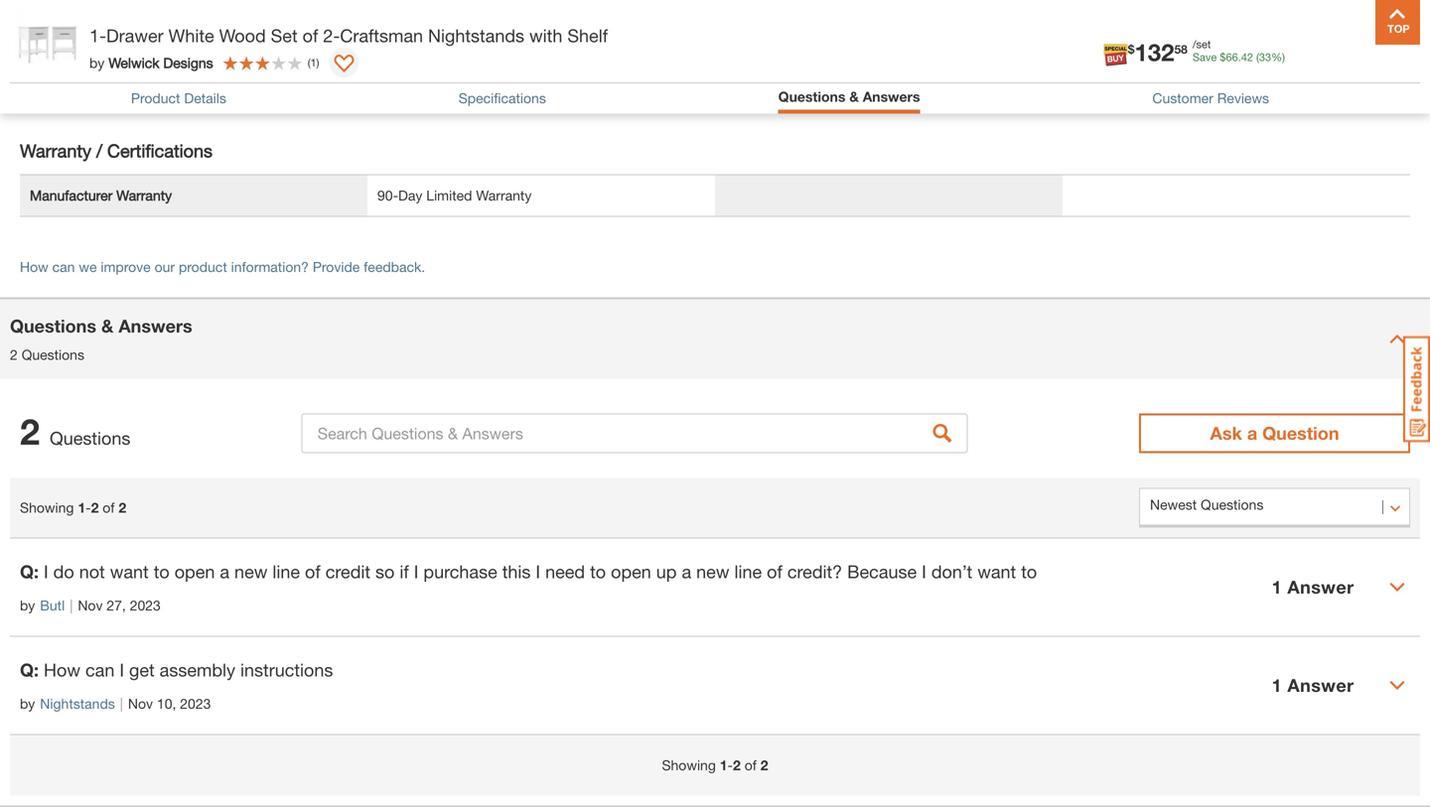 Task type: describe. For each thing, give the bounding box(es) containing it.
q: how can i get assembly instructions
[[20, 660, 333, 681]]

& for questions & answers 2 questions
[[101, 315, 114, 337]]

wood
[[219, 25, 266, 46]]

how can we improve our product information? provide feedback.
[[20, 259, 425, 275]]

a inside button
[[1248, 423, 1258, 444]]

2-
[[323, 25, 340, 46]]

get
[[129, 660, 155, 681]]

1 to from the left
[[154, 561, 170, 583]]

welwick
[[108, 54, 159, 71]]

this
[[502, 561, 531, 583]]

q: i do not want to open a new line of credit so if i purchase this i need to open up a new line of credit? because i don't want to
[[20, 561, 1037, 583]]

2 new from the left
[[697, 561, 730, 583]]

1 vertical spatial -
[[728, 757, 733, 774]]

butl
[[40, 598, 65, 614]]

10,
[[157, 696, 176, 712]]

set
[[271, 25, 298, 46]]

1 horizontal spatial warranty
[[116, 187, 172, 204]]

0 vertical spatial showing
[[20, 500, 74, 516]]

answers for questions & answers
[[863, 88, 920, 105]]

2023 for to
[[130, 598, 161, 614]]

1 want from the left
[[110, 561, 149, 583]]

2 line from the left
[[735, 561, 762, 583]]

$ inside $ 132 58
[[1128, 42, 1135, 56]]

i right if on the bottom left of the page
[[414, 561, 419, 583]]

credit
[[326, 561, 371, 583]]

manufacturer warranty
[[30, 187, 172, 204]]

need
[[545, 561, 585, 583]]

( 1 )
[[308, 56, 319, 69]]

1 horizontal spatial a
[[682, 561, 692, 583]]

58
[[1175, 42, 1188, 56]]

our
[[155, 259, 175, 275]]

/
[[96, 140, 102, 161]]

answers for questions & answers 2 questions
[[119, 315, 192, 337]]

not
[[79, 561, 105, 583]]

product details
[[131, 90, 226, 106]]

q: for q: how can i get assembly instructions
[[20, 660, 39, 681]]

certifications
[[107, 140, 213, 161]]

assembly
[[160, 660, 235, 681]]

i right "this"
[[536, 561, 541, 583]]

product
[[131, 90, 180, 106]]

1-
[[89, 25, 106, 46]]

ask
[[1210, 423, 1243, 444]]

ask a question
[[1210, 423, 1340, 444]]

feedback link image
[[1404, 336, 1431, 443]]

3 to from the left
[[1021, 561, 1037, 583]]

by nightstands | nov 10, 2023
[[20, 696, 211, 712]]

instructions
[[240, 660, 333, 681]]

0 vertical spatial can
[[52, 259, 75, 275]]

by butl | nov 27, 2023
[[20, 598, 161, 614]]

q: for q: i do not want to open a new line of credit so if i purchase this i need to open up a new line of credit? because i don't want to
[[20, 561, 39, 583]]

by welwick designs
[[89, 54, 213, 71]]

product
[[179, 259, 227, 275]]

2 want from the left
[[978, 561, 1016, 583]]

0 horizontal spatial showing 1 - 2 of 2
[[20, 500, 126, 516]]

0 horizontal spatial (
[[308, 56, 310, 69]]

0 horizontal spatial warranty
[[20, 140, 91, 161]]

so
[[376, 561, 395, 583]]

do
[[53, 561, 74, 583]]

if
[[400, 561, 409, 583]]

material
[[56, 48, 106, 65]]

questions & answers 2 questions
[[10, 315, 192, 363]]

designs
[[163, 54, 213, 71]]

by for how
[[20, 696, 35, 712]]

2023 for assembly
[[180, 696, 211, 712]]

limited
[[426, 187, 472, 204]]

& for questions & answers
[[850, 88, 859, 105]]

66
[[1226, 51, 1238, 64]]

answer for i do not want to open a new line of credit so if i purchase this i need to open up a new line of credit? because i don't want to
[[1288, 577, 1355, 598]]

purchase
[[424, 561, 497, 583]]

butl button
[[40, 596, 65, 616]]

2 horizontal spatial warranty
[[476, 187, 532, 204]]

)
[[317, 56, 319, 69]]

caret image
[[1390, 580, 1406, 596]]

by for i
[[20, 598, 35, 614]]

questions element
[[10, 538, 1421, 736]]

don't
[[932, 561, 973, 583]]

information?
[[231, 259, 309, 275]]

provide
[[313, 259, 360, 275]]

ask a question button
[[1139, 414, 1411, 453]]

$ 132 58
[[1128, 38, 1188, 66]]

customer reviews
[[1153, 90, 1270, 106]]

0 vertical spatial -
[[86, 500, 91, 516]]

i left don't
[[922, 561, 927, 583]]

90-day limited warranty
[[377, 187, 532, 204]]

( inside /set save $ 66 . 42 ( 33 %)
[[1257, 51, 1260, 64]]

craftsman
[[340, 25, 423, 46]]



Task type: vqa. For each thing, say whether or not it's contained in the screenshot.
first 0 from the right
no



Task type: locate. For each thing, give the bounding box(es) containing it.
0 horizontal spatial line
[[273, 561, 300, 583]]

1-drawer white wood set of 2-craftsman nightstands with shelf
[[89, 25, 608, 46]]

i left do
[[44, 561, 48, 583]]

2 inside questions & answers 2 questions
[[10, 347, 18, 363]]

want
[[110, 561, 149, 583], [978, 561, 1016, 583]]

| right nightstands button
[[120, 696, 123, 712]]

1
[[310, 56, 317, 69], [78, 500, 86, 516], [1272, 577, 1283, 598], [1272, 675, 1283, 696], [720, 757, 728, 774]]

line left credit
[[273, 561, 300, 583]]

1 horizontal spatial showing
[[662, 757, 716, 774]]

1 vertical spatial |
[[120, 696, 123, 712]]

q:
[[20, 561, 39, 583], [20, 660, 39, 681]]

line
[[273, 561, 300, 583], [735, 561, 762, 583]]

1 horizontal spatial 2023
[[180, 696, 211, 712]]

by
[[89, 54, 105, 71], [20, 598, 35, 614], [20, 696, 35, 712]]

-
[[86, 500, 91, 516], [728, 757, 733, 774]]

| for can
[[120, 696, 123, 712]]

0 vertical spatial nov
[[78, 598, 103, 614]]

1 answer for q: i do not want to open a new line of credit so if i purchase this i need to open up a new line of credit? because i don't want to
[[1272, 577, 1355, 598]]

1 horizontal spatial |
[[120, 696, 123, 712]]

top material
[[30, 48, 106, 65]]

30 lb
[[1073, 48, 1104, 65]]

$ right lb
[[1128, 42, 1135, 56]]

0 vertical spatial &
[[850, 88, 859, 105]]

& inside questions & answers 2 questions
[[101, 315, 114, 337]]

0 horizontal spatial open
[[175, 561, 215, 583]]

can
[[52, 259, 75, 275], [85, 660, 115, 681]]

1 1 answer from the top
[[1272, 577, 1355, 598]]

1 horizontal spatial answers
[[863, 88, 920, 105]]

0 vertical spatial how
[[20, 259, 48, 275]]

0 vertical spatial by
[[89, 54, 105, 71]]

| right butl
[[70, 598, 73, 614]]

1 horizontal spatial new
[[697, 561, 730, 583]]

nov for i
[[128, 696, 153, 712]]

/set save $ 66 . 42 ( 33 %)
[[1193, 38, 1285, 64]]

how left we
[[20, 259, 48, 275]]

product details button
[[131, 90, 226, 106], [131, 90, 226, 106]]

0 horizontal spatial new
[[234, 561, 268, 583]]

how
[[20, 259, 48, 275], [44, 660, 80, 681]]

/set
[[1193, 38, 1211, 51]]

new right up
[[697, 561, 730, 583]]

to right don't
[[1021, 561, 1037, 583]]

caret image inside questions element
[[1390, 678, 1406, 694]]

0 horizontal spatial showing
[[20, 500, 74, 516]]

1 line from the left
[[273, 561, 300, 583]]

1 vertical spatial 1 answer
[[1272, 675, 1355, 696]]

save
[[1193, 51, 1217, 64]]

nightstands up "specifications"
[[428, 25, 525, 46]]

2 q: from the top
[[20, 660, 39, 681]]

2 caret image from the top
[[1390, 678, 1406, 694]]

%)
[[1272, 51, 1285, 64]]

0 horizontal spatial a
[[220, 561, 230, 583]]

30
[[1073, 48, 1088, 65]]

shelf
[[568, 25, 608, 46]]

display image
[[334, 55, 354, 75]]

want up 27,
[[110, 561, 149, 583]]

1 answer from the top
[[1288, 577, 1355, 598]]

2 answer from the top
[[1288, 675, 1355, 696]]

q: down the by butl | nov 27, 2023
[[20, 660, 39, 681]]

33
[[1260, 51, 1272, 64]]

to right need
[[590, 561, 606, 583]]

1 horizontal spatial want
[[978, 561, 1016, 583]]

2 open from the left
[[611, 561, 651, 583]]

to
[[154, 561, 170, 583], [590, 561, 606, 583], [1021, 561, 1037, 583]]

1 vertical spatial 2023
[[180, 696, 211, 712]]

how can we improve our product information? provide feedback. link
[[20, 259, 425, 275]]

i
[[44, 561, 48, 583], [414, 561, 419, 583], [536, 561, 541, 583], [922, 561, 927, 583], [120, 660, 124, 681]]

improve
[[101, 259, 151, 275]]

.
[[1238, 51, 1242, 64]]

1 horizontal spatial (
[[1257, 51, 1260, 64]]

1 vertical spatial &
[[101, 315, 114, 337]]

1 answer
[[1272, 577, 1355, 598], [1272, 675, 1355, 696]]

0 vertical spatial showing 1 - 2 of 2
[[20, 500, 126, 516]]

line left credit?
[[735, 561, 762, 583]]

1 vertical spatial nov
[[128, 696, 153, 712]]

nov left the 10,
[[128, 696, 153, 712]]

warranty / certifications
[[20, 140, 213, 161]]

1 horizontal spatial &
[[850, 88, 859, 105]]

0 horizontal spatial &
[[101, 315, 114, 337]]

0 horizontal spatial answers
[[119, 315, 192, 337]]

Search Questions & Answers text field
[[302, 414, 968, 453]]

by left nightstands button
[[20, 696, 35, 712]]

2 horizontal spatial to
[[1021, 561, 1037, 583]]

132
[[1135, 38, 1175, 66]]

warranty down certifications
[[116, 187, 172, 204]]

2 questions
[[20, 410, 131, 453]]

1 horizontal spatial showing 1 - 2 of 2
[[662, 757, 768, 774]]

how up nightstands button
[[44, 660, 80, 681]]

questions & answers
[[779, 88, 920, 105]]

( right "42"
[[1257, 51, 1260, 64]]

manufacturer
[[30, 187, 113, 204]]

customer
[[1153, 90, 1214, 106]]

want right don't
[[978, 561, 1016, 583]]

0 vertical spatial 1 answer
[[1272, 577, 1355, 598]]

q: left do
[[20, 561, 39, 583]]

1 horizontal spatial nightstands
[[428, 25, 525, 46]]

1 vertical spatial how
[[44, 660, 80, 681]]

1 vertical spatial showing
[[662, 757, 716, 774]]

can left we
[[52, 259, 75, 275]]

0 vertical spatial q:
[[20, 561, 39, 583]]

| for do
[[70, 598, 73, 614]]

lb
[[1092, 48, 1104, 65]]

1 caret image from the top
[[1390, 331, 1406, 347]]

nightstands
[[428, 25, 525, 46], [40, 696, 115, 712]]

1 q: from the top
[[20, 561, 39, 583]]

by down "1-"
[[89, 54, 105, 71]]

top button
[[1376, 0, 1421, 45]]

1 vertical spatial answer
[[1288, 675, 1355, 696]]

42
[[1242, 51, 1254, 64]]

warranty left / on the left top of page
[[20, 140, 91, 161]]

0 horizontal spatial |
[[70, 598, 73, 614]]

(
[[1257, 51, 1260, 64], [308, 56, 310, 69]]

27,
[[107, 598, 126, 614]]

can up by nightstands | nov 10, 2023 at the left
[[85, 660, 115, 681]]

1 answer for q: how can i get assembly instructions
[[1272, 675, 1355, 696]]

1 vertical spatial showing 1 - 2 of 2
[[662, 757, 768, 774]]

specifications
[[459, 90, 546, 106]]

2
[[10, 347, 18, 363], [20, 410, 40, 453], [91, 500, 99, 516], [119, 500, 126, 516], [733, 757, 741, 774], [761, 757, 768, 774]]

1 vertical spatial q:
[[20, 660, 39, 681]]

caret image for 2
[[1390, 331, 1406, 347]]

nov left 27,
[[78, 598, 103, 614]]

open
[[175, 561, 215, 583], [611, 561, 651, 583]]

( left )
[[308, 56, 310, 69]]

0 vertical spatial caret image
[[1390, 331, 1406, 347]]

1 horizontal spatial line
[[735, 561, 762, 583]]

nightstands left the 10,
[[40, 696, 115, 712]]

showing
[[20, 500, 74, 516], [662, 757, 716, 774]]

2023 right 27,
[[130, 598, 161, 614]]

details
[[184, 90, 226, 106]]

we
[[79, 259, 97, 275]]

0 horizontal spatial nightstands
[[40, 696, 115, 712]]

open left up
[[611, 561, 651, 583]]

showing 1 - 2 of 2
[[20, 500, 126, 516], [662, 757, 768, 774]]

nov
[[78, 598, 103, 614], [128, 696, 153, 712]]

can inside questions element
[[85, 660, 115, 681]]

question
[[1263, 423, 1340, 444]]

because
[[848, 561, 917, 583]]

1 horizontal spatial to
[[590, 561, 606, 583]]

1 new from the left
[[234, 561, 268, 583]]

to right not
[[154, 561, 170, 583]]

1 horizontal spatial can
[[85, 660, 115, 681]]

caret image for 1 answer
[[1390, 678, 1406, 694]]

with
[[530, 25, 563, 46]]

questions inside 2 questions
[[50, 428, 131, 449]]

day
[[398, 187, 423, 204]]

1 horizontal spatial -
[[728, 757, 733, 774]]

top
[[30, 48, 52, 65]]

2 horizontal spatial a
[[1248, 423, 1258, 444]]

feedback.
[[364, 259, 425, 275]]

2023 right the 10,
[[180, 696, 211, 712]]

answer
[[1288, 577, 1355, 598], [1288, 675, 1355, 696]]

0 horizontal spatial nov
[[78, 598, 103, 614]]

questions & answers button
[[779, 88, 920, 109], [779, 88, 920, 105]]

how inside questions element
[[44, 660, 80, 681]]

nightstands button
[[40, 694, 115, 715]]

answer for how can i get assembly instructions
[[1288, 675, 1355, 696]]

1 horizontal spatial open
[[611, 561, 651, 583]]

credit?
[[788, 561, 843, 583]]

0 vertical spatial 2023
[[130, 598, 161, 614]]

answers inside questions & answers 2 questions
[[119, 315, 192, 337]]

2 1 answer from the top
[[1272, 675, 1355, 696]]

0 horizontal spatial -
[[86, 500, 91, 516]]

0 vertical spatial answers
[[863, 88, 920, 105]]

1 vertical spatial answers
[[119, 315, 192, 337]]

of
[[303, 25, 318, 46], [103, 500, 115, 516], [305, 561, 321, 583], [767, 561, 783, 583], [745, 757, 757, 774]]

open up assembly
[[175, 561, 215, 583]]

1 open from the left
[[175, 561, 215, 583]]

new left credit
[[234, 561, 268, 583]]

2 to from the left
[[590, 561, 606, 583]]

0 vertical spatial nightstands
[[428, 25, 525, 46]]

0 horizontal spatial can
[[52, 259, 75, 275]]

white
[[169, 25, 214, 46]]

warranty right limited
[[476, 187, 532, 204]]

up
[[656, 561, 677, 583]]

90-
[[377, 187, 398, 204]]

nightstands inside questions element
[[40, 696, 115, 712]]

1 vertical spatial by
[[20, 598, 35, 614]]

reviews
[[1218, 90, 1270, 106]]

2 vertical spatial by
[[20, 696, 35, 712]]

$ inside /set save $ 66 . 42 ( 33 %)
[[1220, 51, 1226, 64]]

0 horizontal spatial want
[[110, 561, 149, 583]]

1 horizontal spatial nov
[[128, 696, 153, 712]]

1 vertical spatial nightstands
[[40, 696, 115, 712]]

answers
[[863, 88, 920, 105], [119, 315, 192, 337]]

2023
[[130, 598, 161, 614], [180, 696, 211, 712]]

0 vertical spatial answer
[[1288, 577, 1355, 598]]

new
[[234, 561, 268, 583], [697, 561, 730, 583]]

0 horizontal spatial 2023
[[130, 598, 161, 614]]

1 vertical spatial can
[[85, 660, 115, 681]]

specifications button
[[459, 90, 546, 106], [459, 90, 546, 106]]

i left get
[[120, 660, 124, 681]]

0 vertical spatial |
[[70, 598, 73, 614]]

0 horizontal spatial $
[[1128, 42, 1135, 56]]

nov for not
[[78, 598, 103, 614]]

0 horizontal spatial to
[[154, 561, 170, 583]]

drawer
[[106, 25, 164, 46]]

1 horizontal spatial $
[[1220, 51, 1226, 64]]

$ left .
[[1220, 51, 1226, 64]]

by left butl
[[20, 598, 35, 614]]

caret image
[[1390, 331, 1406, 347], [1390, 678, 1406, 694]]

$
[[1128, 42, 1135, 56], [1220, 51, 1226, 64]]

product image image
[[15, 10, 79, 75]]

1 vertical spatial caret image
[[1390, 678, 1406, 694]]



